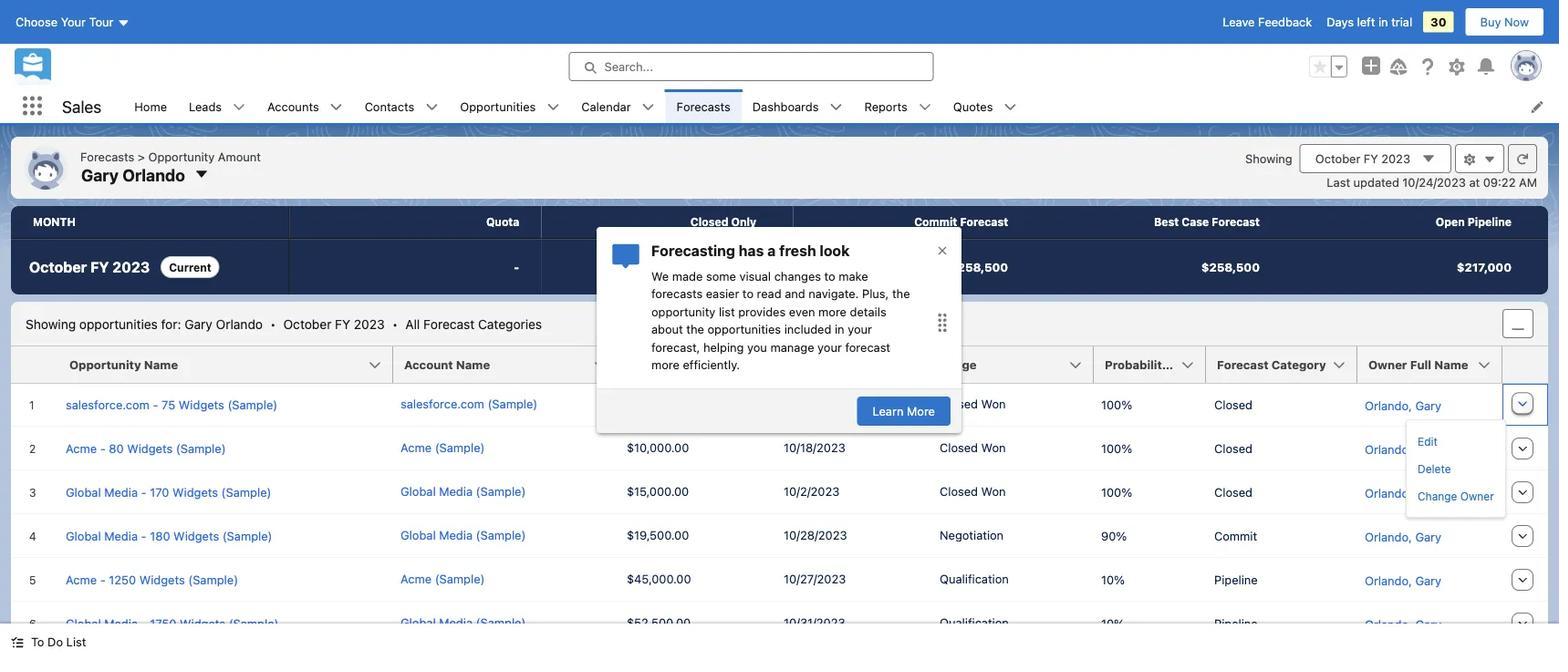 Task type: vqa. For each thing, say whether or not it's contained in the screenshot.
middle 2023
yes



Task type: locate. For each thing, give the bounding box(es) containing it.
feedback
[[1259, 15, 1313, 29]]

fy left all
[[335, 316, 351, 332]]

0 vertical spatial commit
[[915, 216, 958, 229]]

90%
[[1102, 530, 1127, 544]]

2023 left current
[[112, 259, 150, 276]]

$258,500 down the commit forecast
[[950, 261, 1009, 274]]

0 horizontal spatial in
[[835, 323, 845, 336]]

opportunity name
[[69, 358, 178, 372]]

1 horizontal spatial to
[[825, 269, 836, 283]]

account name
[[404, 358, 490, 372]]

categories
[[478, 316, 542, 332]]

full
[[1411, 358, 1432, 372]]

showing opportunities for: gary orlando • october fy 2023 • all forecast categories
[[26, 316, 542, 332]]

text default image for accounts
[[330, 101, 343, 114]]

0 vertical spatial qualification
[[940, 572, 1009, 586]]

to up navigate.
[[825, 269, 836, 283]]

2 vertical spatial closed won
[[940, 485, 1006, 498]]

row number image
[[11, 347, 58, 383]]

0 horizontal spatial •
[[270, 316, 276, 332]]

amount cell
[[619, 347, 776, 384]]

2 name from the left
[[456, 358, 490, 372]]

$217,000 button
[[1297, 240, 1549, 295]]

probability
[[1105, 358, 1170, 372]]

1 $258,500 from the left
[[950, 261, 1009, 274]]

category
[[1272, 358, 1327, 372]]

leave feedback
[[1223, 15, 1313, 29]]

choose
[[16, 15, 58, 29]]

0 vertical spatial to
[[825, 269, 836, 283]]

0 horizontal spatial the
[[687, 323, 705, 336]]

0 horizontal spatial to
[[743, 287, 754, 301]]

qualification
[[940, 572, 1009, 586], [940, 616, 1009, 630]]

1 name from the left
[[144, 358, 178, 372]]

october fy 2023
[[1316, 152, 1411, 166], [29, 259, 150, 276]]

2 closed won from the top
[[940, 441, 1006, 455]]

1 horizontal spatial amount
[[630, 358, 676, 372]]

accounts list item
[[257, 89, 354, 123]]

0 horizontal spatial october
[[29, 259, 87, 276]]

0 horizontal spatial 2023
[[112, 259, 150, 276]]

orlando up opportunity name cell
[[216, 316, 263, 332]]

stage button
[[932, 347, 1094, 383]]

orlando inside button
[[122, 165, 185, 185]]

learn more
[[873, 405, 936, 418]]

2 vertical spatial fy
[[335, 316, 351, 332]]

stage
[[943, 358, 977, 372]]

2 qualification from the top
[[940, 616, 1009, 630]]

0 horizontal spatial name
[[144, 358, 178, 372]]

status
[[26, 316, 542, 332]]

1 horizontal spatial in
[[1379, 15, 1389, 29]]

0 vertical spatial 10%
[[1102, 574, 1125, 587]]

1 vertical spatial 10%
[[1102, 617, 1125, 631]]

1 vertical spatial closed won
[[940, 441, 1006, 455]]

grid
[[11, 347, 1549, 661]]

home
[[134, 99, 167, 113]]

1 vertical spatial commit
[[1215, 530, 1258, 544]]

more
[[907, 405, 936, 418]]

your up forecast
[[848, 323, 873, 336]]

october fy 2023 row
[[11, 239, 1549, 295]]

0 vertical spatial closed won
[[940, 397, 1006, 411]]

in right included
[[835, 323, 845, 336]]

1 horizontal spatial commit
[[1215, 530, 1258, 544]]

probability (%) button
[[1094, 347, 1207, 383]]

text default image
[[233, 101, 246, 114], [642, 101, 655, 114], [919, 101, 932, 114], [1422, 152, 1437, 166], [1484, 153, 1497, 166], [11, 637, 24, 649]]

2 won from the top
[[982, 441, 1006, 455]]

0 horizontal spatial orlando
[[122, 165, 185, 185]]

learn more link
[[858, 397, 951, 426]]

choose your tour
[[16, 15, 114, 29]]

1 qualification from the top
[[940, 572, 1009, 586]]

0 horizontal spatial your
[[818, 340, 842, 354]]

0 vertical spatial october
[[1316, 152, 1361, 166]]

text default image right reports
[[919, 101, 932, 114]]

1 horizontal spatial showing
[[1246, 152, 1293, 165]]

1 horizontal spatial the
[[893, 287, 911, 301]]

october inside october fy 2023 button
[[1316, 152, 1361, 166]]

group
[[1310, 56, 1348, 78]]

1 vertical spatial pipeline
[[1215, 574, 1258, 587]]

opportunity right row number image
[[69, 358, 141, 372]]

fy up 'updated'
[[1364, 152, 1379, 166]]

1 • from the left
[[270, 316, 276, 332]]

probability (%)
[[1105, 358, 1195, 372]]

text default image right quotes
[[1004, 101, 1017, 114]]

all
[[405, 316, 420, 332]]

10%
[[1102, 574, 1125, 587], [1102, 617, 1125, 631]]

2 100% from the top
[[1102, 442, 1133, 456]]

reports
[[865, 99, 908, 113]]

0 horizontal spatial commit
[[915, 216, 958, 229]]

some
[[706, 269, 736, 283]]

$258,500 down best case forecast
[[1202, 261, 1261, 274]]

contacts
[[365, 99, 415, 113]]

text default image left reports link
[[830, 101, 843, 114]]

1 horizontal spatial fy
[[335, 316, 351, 332]]

name down for:
[[144, 358, 178, 372]]

$19,500.00
[[627, 528, 689, 542]]

gary
[[81, 165, 119, 185], [185, 316, 213, 332]]

helping
[[704, 340, 744, 354]]

3 won from the top
[[982, 485, 1006, 498]]

showing up best case forecast
[[1246, 152, 1293, 165]]

text default image inside "dashboards" list item
[[830, 101, 843, 114]]

text default image left to
[[11, 637, 24, 649]]

2 vertical spatial october
[[283, 316, 332, 332]]

tour
[[89, 15, 114, 29]]

text default image inside contacts list item
[[426, 101, 438, 114]]

text default image
[[330, 101, 343, 114], [426, 101, 438, 114], [547, 101, 560, 114], [830, 101, 843, 114], [1004, 101, 1017, 114], [1464, 153, 1477, 166]]

won for $15,000.00
[[982, 485, 1006, 498]]

0 horizontal spatial forecasts
[[80, 150, 134, 164]]

commit for commit
[[1215, 530, 1258, 544]]

0 vertical spatial amount
[[218, 150, 261, 164]]

october up opportunity name cell
[[283, 316, 332, 332]]

opportunities
[[79, 316, 158, 332], [708, 323, 781, 336]]

0 vertical spatial won
[[982, 397, 1006, 411]]

to down visual in the top left of the page
[[743, 287, 754, 301]]

forecasts down "search..." button
[[677, 99, 731, 113]]

the right plus, at the top of the page
[[893, 287, 911, 301]]

1 horizontal spatial october
[[283, 316, 332, 332]]

opportunities up opportunity name at the left bottom of the page
[[79, 316, 158, 332]]

fresh
[[780, 242, 817, 260]]

your
[[61, 15, 86, 29]]

2 vertical spatial 2023
[[354, 316, 385, 332]]

forecasts > opportunity amount
[[80, 150, 261, 164]]

october fy 2023 down month
[[29, 259, 150, 276]]

text default image up at
[[1464, 153, 1477, 166]]

look
[[820, 242, 850, 260]]

text default image right calendar
[[642, 101, 655, 114]]

won for $10,000.00
[[982, 441, 1006, 455]]

2 horizontal spatial october
[[1316, 152, 1361, 166]]

1 horizontal spatial gary
[[185, 316, 213, 332]]

stage cell
[[932, 347, 1105, 384]]

the down the opportunity on the top left of page
[[687, 323, 705, 336]]

2 vertical spatial won
[[982, 485, 1006, 498]]

1 horizontal spatial opportunities
[[708, 323, 781, 336]]

0 vertical spatial fy
[[1364, 152, 1379, 166]]

in right left
[[1379, 15, 1389, 29]]

0 horizontal spatial october fy 2023
[[29, 259, 150, 276]]

0 horizontal spatial opportunity
[[69, 358, 141, 372]]

2 horizontal spatial 2023
[[1382, 152, 1411, 166]]

0 vertical spatial 100%
[[1102, 398, 1133, 412]]

text default image left calendar
[[547, 101, 560, 114]]

2023 left all
[[354, 316, 385, 332]]

forecast,
[[652, 340, 700, 354]]

october up the "last"
[[1316, 152, 1361, 166]]

1 horizontal spatial more
[[819, 305, 847, 319]]

won
[[982, 397, 1006, 411], [982, 441, 1006, 455], [982, 485, 1006, 498]]

text default image for dashboards
[[830, 101, 843, 114]]

1 vertical spatial won
[[982, 441, 1006, 455]]

30
[[1431, 15, 1447, 29]]

text default image inside calendar list item
[[642, 101, 655, 114]]

0 vertical spatial 2023
[[1382, 152, 1411, 166]]

2 $258,500 from the left
[[1202, 261, 1261, 274]]

100% for $15,000.00
[[1102, 486, 1133, 500]]

even
[[789, 305, 816, 319]]

1 vertical spatial qualification
[[940, 616, 1009, 630]]

0 horizontal spatial showing
[[26, 316, 76, 332]]

do
[[48, 636, 63, 649]]

october down month
[[29, 259, 87, 276]]

gary right for:
[[185, 316, 213, 332]]

2 vertical spatial 100%
[[1102, 486, 1133, 500]]

contacts link
[[354, 89, 426, 123]]

0 vertical spatial showing
[[1246, 152, 1293, 165]]

amount
[[218, 150, 261, 164], [630, 358, 676, 372]]

buy
[[1481, 15, 1502, 29]]

1 horizontal spatial 2023
[[354, 316, 385, 332]]

$139,000
[[700, 261, 757, 274]]

list
[[123, 89, 1560, 123]]

0 horizontal spatial gary
[[81, 165, 119, 185]]

showing up row number image
[[26, 316, 76, 332]]

amount inside button
[[630, 358, 676, 372]]

2 10% from the top
[[1102, 617, 1125, 631]]

$258,500 button down the commit forecast
[[793, 240, 1045, 295]]

leads list item
[[178, 89, 257, 123]]

1 horizontal spatial october fy 2023
[[1316, 152, 1411, 166]]

am
[[1520, 175, 1538, 189]]

1 vertical spatial fy
[[90, 259, 109, 276]]

• up opportunity name cell
[[270, 316, 276, 332]]

text default image right leads
[[233, 101, 246, 114]]

forecasts up the gary orlando on the top left
[[80, 150, 134, 164]]

opportunities
[[460, 99, 536, 113]]

2 horizontal spatial name
[[1435, 358, 1469, 372]]

1 vertical spatial showing
[[26, 316, 76, 332]]

reports link
[[854, 89, 919, 123]]

orlando down >
[[122, 165, 185, 185]]

1 vertical spatial october
[[29, 259, 87, 276]]

$258,500 button down best
[[1045, 240, 1297, 295]]

1 vertical spatial in
[[835, 323, 845, 336]]

0 vertical spatial october fy 2023
[[1316, 152, 1411, 166]]

3 name from the left
[[1435, 358, 1469, 372]]

text default image inside october fy 2023 button
[[1422, 152, 1437, 166]]

• left all
[[392, 316, 398, 332]]

10/28/2023
[[784, 528, 848, 542]]

cell
[[619, 383, 776, 427], [11, 646, 58, 661], [393, 646, 619, 661], [619, 646, 776, 661], [776, 646, 932, 661], [932, 646, 1094, 661], [1094, 646, 1207, 661], [1207, 646, 1358, 661], [1358, 646, 1503, 661], [1503, 646, 1549, 661]]

home link
[[123, 89, 178, 123]]

1 horizontal spatial forecasts
[[677, 99, 731, 113]]

more down navigate.
[[819, 305, 847, 319]]

your
[[848, 323, 873, 336], [818, 340, 842, 354]]

made
[[673, 269, 703, 283]]

text default image inside to do list button
[[11, 637, 24, 649]]

1 vertical spatial forecasts
[[80, 150, 134, 164]]

1 vertical spatial october fy 2023
[[29, 259, 150, 276]]

2 horizontal spatial fy
[[1364, 152, 1379, 166]]

3 100% from the top
[[1102, 486, 1133, 500]]

gary down sales
[[81, 165, 119, 185]]

text default image for opportunities
[[547, 101, 560, 114]]

closed won down learn more link
[[940, 441, 1006, 455]]

1 vertical spatial more
[[652, 358, 680, 372]]

1 horizontal spatial your
[[848, 323, 873, 336]]

2023 up 'updated'
[[1382, 152, 1411, 166]]

text default image inside accounts list item
[[330, 101, 343, 114]]

text default image inside the opportunities list item
[[547, 101, 560, 114]]

name right the account
[[456, 358, 490, 372]]

gary inside button
[[81, 165, 119, 185]]

text default image up last updated 10/24/2023 at 09:22 am at the right top of the page
[[1422, 152, 1437, 166]]

included
[[785, 323, 832, 336]]

name inside button
[[456, 358, 490, 372]]

1 vertical spatial 100%
[[1102, 442, 1133, 456]]

amount down leads list item
[[218, 150, 261, 164]]

text default image inside the quotes list item
[[1004, 101, 1017, 114]]

text default image inside leads list item
[[233, 101, 246, 114]]

name right full
[[1435, 358, 1469, 372]]

row number cell
[[11, 347, 58, 384]]

forecast
[[961, 216, 1009, 229], [1212, 216, 1261, 229], [424, 316, 475, 332], [1218, 358, 1269, 372]]

closed won up negotiation
[[940, 485, 1006, 498]]

0 horizontal spatial $258,500
[[950, 261, 1009, 274]]

0 horizontal spatial fy
[[90, 259, 109, 276]]

opportunities up you
[[708, 323, 781, 336]]

more down forecast,
[[652, 358, 680, 372]]

closed won down the stage
[[940, 397, 1006, 411]]

fy
[[1364, 152, 1379, 166], [90, 259, 109, 276], [335, 316, 351, 332]]

opportunity right >
[[148, 150, 215, 164]]

best case forecast
[[1155, 216, 1261, 229]]

1 vertical spatial 2023
[[112, 259, 150, 276]]

quota
[[486, 216, 520, 229]]

october fy 2023 up 'updated'
[[1316, 152, 1411, 166]]

closed only
[[691, 216, 757, 229]]

1 horizontal spatial $258,500
[[1202, 261, 1261, 274]]

0 vertical spatial your
[[848, 323, 873, 336]]

amount down forecast,
[[630, 358, 676, 372]]

closed won for $15,000.00
[[940, 485, 1006, 498]]

1 won from the top
[[982, 397, 1006, 411]]

search... button
[[569, 52, 934, 81]]

fy inside "row"
[[90, 259, 109, 276]]

1 horizontal spatial •
[[392, 316, 398, 332]]

leave feedback link
[[1223, 15, 1313, 29]]

name for account name
[[456, 358, 490, 372]]

1 horizontal spatial name
[[456, 358, 490, 372]]

name
[[144, 358, 178, 372], [456, 358, 490, 372], [1435, 358, 1469, 372]]

last updated 10/24/2023 at 09:22 am
[[1327, 175, 1538, 189]]

text default image right contacts
[[426, 101, 438, 114]]

10/18/2023
[[784, 441, 846, 455]]

contacts list item
[[354, 89, 449, 123]]

100% for $10,000.00
[[1102, 442, 1133, 456]]

fy left current
[[90, 259, 109, 276]]

status containing showing opportunities for: gary orlando
[[26, 316, 542, 332]]

1 horizontal spatial orlando
[[216, 316, 263, 332]]

orlando
[[122, 165, 185, 185], [216, 316, 263, 332]]

3 closed won from the top
[[940, 485, 1006, 498]]

has
[[739, 242, 764, 260]]

1 horizontal spatial opportunity
[[148, 150, 215, 164]]

your down included
[[818, 340, 842, 354]]

owner full name
[[1369, 358, 1469, 372]]

1 vertical spatial amount
[[630, 358, 676, 372]]

0 vertical spatial forecasts
[[677, 99, 731, 113]]

closed
[[691, 216, 729, 229], [940, 397, 979, 411], [1215, 398, 1253, 412], [940, 441, 979, 455], [1215, 442, 1253, 456], [940, 485, 979, 498], [1215, 486, 1253, 500]]

0 vertical spatial gary
[[81, 165, 119, 185]]

1 vertical spatial opportunity
[[69, 358, 141, 372]]

0 vertical spatial orlando
[[122, 165, 185, 185]]

opportunities inside 'we made some visual changes to make forecasts easier to read and navigate. plus, the opportunity list provides even more details about the opportunities included in your forecast, helping you manage your forecast more efficiently.'
[[708, 323, 781, 336]]

buy now
[[1481, 15, 1530, 29]]

text default image right accounts
[[330, 101, 343, 114]]



Task type: describe. For each thing, give the bounding box(es) containing it.
a
[[768, 242, 776, 260]]

opportunities list item
[[449, 89, 571, 123]]

account
[[404, 358, 453, 372]]

read
[[757, 287, 782, 301]]

action cell
[[1503, 347, 1549, 384]]

days left in trial
[[1327, 15, 1413, 29]]

$15,000.00
[[627, 485, 689, 498]]

in inside 'we made some visual changes to make forecasts easier to read and navigate. plus, the opportunity list provides even more details about the opportunities included in your forecast, helping you manage your forecast more efficiently.'
[[835, 323, 845, 336]]

1 $258,500 button from the left
[[793, 240, 1045, 295]]

10/31/2023
[[784, 616, 846, 630]]

gary orlando
[[81, 165, 185, 185]]

we
[[652, 269, 669, 283]]

owner full name cell
[[1358, 347, 1514, 384]]

october fy 2023 inside "row"
[[29, 259, 150, 276]]

opportunities link
[[449, 89, 547, 123]]

leave
[[1223, 15, 1255, 29]]

easier
[[706, 287, 740, 301]]

details
[[850, 305, 887, 319]]

list containing home
[[123, 89, 1560, 123]]

(%)
[[1173, 358, 1195, 372]]

october fy 2023 inside october fy 2023 button
[[1316, 152, 1411, 166]]

$139,000 button
[[542, 240, 793, 295]]

-
[[514, 261, 520, 274]]

about
[[652, 323, 683, 336]]

opportunity name cell
[[58, 347, 404, 384]]

owner full name button
[[1358, 347, 1503, 383]]

1 vertical spatial to
[[743, 287, 754, 301]]

$217,000
[[1458, 261, 1512, 274]]

showing for showing
[[1246, 152, 1293, 165]]

now
[[1505, 15, 1530, 29]]

calendar list item
[[571, 89, 666, 123]]

forecasts link
[[666, 89, 742, 123]]

text default image for contacts
[[426, 101, 438, 114]]

open
[[1436, 216, 1466, 229]]

10/24/2023
[[1403, 175, 1467, 189]]

search...
[[605, 60, 653, 73]]

provides
[[739, 305, 786, 319]]

0 horizontal spatial opportunities
[[79, 316, 158, 332]]

commit for commit forecast
[[915, 216, 958, 229]]

quotes
[[954, 99, 993, 113]]

dashboards list item
[[742, 89, 854, 123]]

and
[[785, 287, 806, 301]]

dashboards
[[753, 99, 819, 113]]

probability (%) cell
[[1094, 347, 1218, 384]]

to do list
[[31, 636, 86, 649]]

1 10% from the top
[[1102, 574, 1125, 587]]

best
[[1155, 216, 1179, 229]]

10/27/2023
[[784, 572, 846, 586]]

at
[[1470, 175, 1481, 189]]

opportunity inside button
[[69, 358, 141, 372]]

learn
[[873, 405, 904, 418]]

$10,000.00
[[627, 441, 689, 455]]

0 vertical spatial the
[[893, 287, 911, 301]]

visual
[[740, 269, 771, 283]]

forecasts for forecasts
[[677, 99, 731, 113]]

fy inside button
[[1364, 152, 1379, 166]]

>
[[138, 150, 145, 164]]

current
[[169, 261, 211, 274]]

1 vertical spatial orlando
[[216, 316, 263, 332]]

0 vertical spatial opportunity
[[148, 150, 215, 164]]

only
[[732, 216, 757, 229]]

forecast
[[846, 340, 891, 354]]

leads
[[189, 99, 222, 113]]

1 vertical spatial your
[[818, 340, 842, 354]]

name for opportunity name
[[144, 358, 178, 372]]

forecasting
[[652, 242, 736, 260]]

opportunity
[[652, 305, 716, 319]]

1 vertical spatial gary
[[185, 316, 213, 332]]

opportunity name button
[[58, 347, 393, 383]]

owner
[[1369, 358, 1408, 372]]

account name button
[[393, 347, 619, 383]]

forecasting has a fresh look
[[652, 242, 850, 260]]

buy now button
[[1465, 7, 1545, 37]]

choose your tour button
[[15, 7, 131, 37]]

gary orlando button
[[80, 163, 215, 186]]

2 vertical spatial pipeline
[[1215, 617, 1258, 631]]

manage
[[771, 340, 815, 354]]

to
[[31, 636, 44, 649]]

calendar
[[582, 99, 631, 113]]

1 vertical spatial the
[[687, 323, 705, 336]]

reports list item
[[854, 89, 943, 123]]

2 • from the left
[[392, 316, 398, 332]]

text default image up the 09:22
[[1484, 153, 1497, 166]]

october inside the october fy 2023 "row"
[[29, 259, 87, 276]]

month
[[33, 216, 76, 229]]

0 horizontal spatial more
[[652, 358, 680, 372]]

forecast inside button
[[1218, 358, 1269, 372]]

$45,000.00
[[627, 572, 691, 586]]

accounts link
[[257, 89, 330, 123]]

list
[[719, 305, 735, 319]]

sales
[[62, 97, 102, 116]]

0 horizontal spatial amount
[[218, 150, 261, 164]]

changes
[[775, 269, 821, 283]]

0 vertical spatial more
[[819, 305, 847, 319]]

to do list button
[[0, 624, 97, 661]]

forecasts for forecasts > opportunity amount
[[80, 150, 134, 164]]

for:
[[161, 316, 181, 332]]

2023 inside button
[[1382, 152, 1411, 166]]

text default image for quotes
[[1004, 101, 1017, 114]]

grid containing opportunity name
[[11, 347, 1549, 661]]

account name cell
[[393, 347, 619, 384]]

09:22
[[1484, 175, 1516, 189]]

we made some visual changes to make forecasts easier to read and navigate. plus, the opportunity list provides even more details about the opportunities included in your forecast, helping you manage your forecast more efficiently.
[[652, 269, 911, 372]]

1 100% from the top
[[1102, 398, 1133, 412]]

action image
[[1503, 347, 1549, 383]]

commit forecast
[[915, 216, 1009, 229]]

close date cell
[[776, 347, 932, 384]]

forecast category
[[1218, 358, 1327, 372]]

days
[[1327, 15, 1354, 29]]

negotiation
[[940, 528, 1004, 542]]

0 vertical spatial pipeline
[[1468, 216, 1512, 229]]

0 vertical spatial in
[[1379, 15, 1389, 29]]

closed won for $10,000.00
[[940, 441, 1006, 455]]

left
[[1358, 15, 1376, 29]]

showing for showing opportunities for: gary orlando • october fy 2023 • all forecast categories
[[26, 316, 76, 332]]

2 $258,500 button from the left
[[1045, 240, 1297, 295]]

trial
[[1392, 15, 1413, 29]]

1 closed won from the top
[[940, 397, 1006, 411]]

efficiently.
[[683, 358, 740, 372]]

forecast category cell
[[1207, 347, 1369, 384]]

case
[[1182, 216, 1210, 229]]

you
[[748, 340, 767, 354]]

2023 inside "row"
[[112, 259, 150, 276]]

quotes list item
[[943, 89, 1028, 123]]

dashboards link
[[742, 89, 830, 123]]

accounts
[[268, 99, 319, 113]]

list
[[66, 636, 86, 649]]

updated
[[1354, 175, 1400, 189]]

text default image inside reports list item
[[919, 101, 932, 114]]



